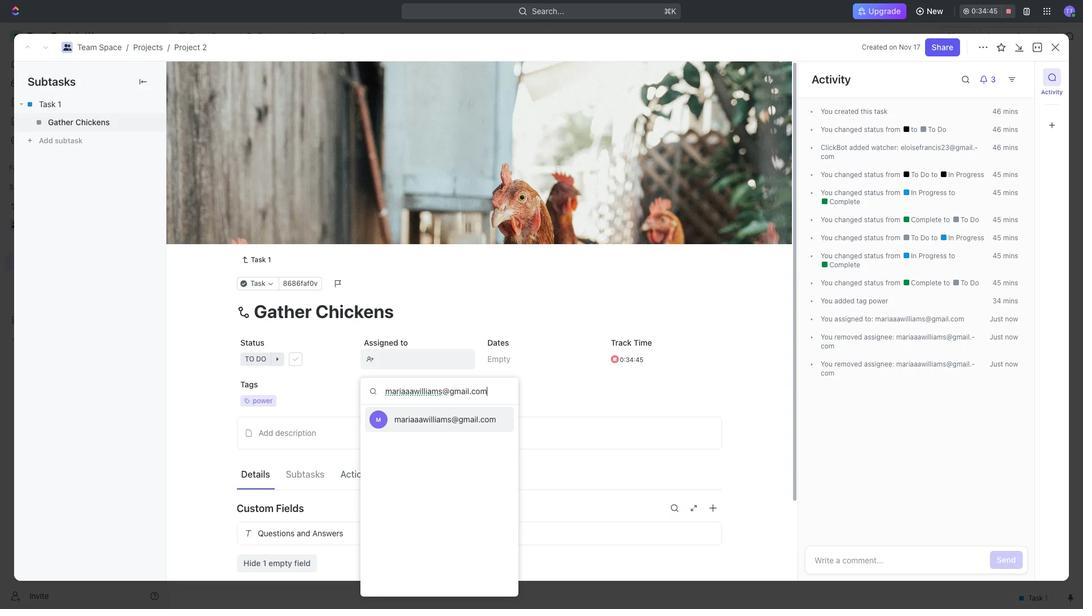 Task type: locate. For each thing, give the bounding box(es) containing it.
track time
[[611, 338, 652, 347]]

do
[[937, 125, 946, 134], [920, 170, 929, 179], [970, 215, 979, 224], [920, 234, 929, 242], [970, 279, 979, 287]]

1 vertical spatial task 1
[[227, 196, 250, 206]]

1 vertical spatial assignee:
[[864, 360, 894, 368]]

1 button
[[253, 195, 268, 206], [254, 215, 269, 226]]

1 you from the top
[[821, 107, 833, 116]]

in progress
[[209, 159, 255, 168], [946, 170, 984, 179], [909, 188, 949, 197], [946, 234, 984, 242], [909, 252, 949, 260]]

task 1
[[39, 99, 61, 109], [227, 196, 250, 206], [251, 256, 271, 264]]

2 vertical spatial 46
[[993, 143, 1001, 152]]

created
[[862, 43, 887, 51]]

1 vertical spatial 1 button
[[254, 215, 269, 226]]

0 horizontal spatial task 1
[[39, 99, 61, 109]]

0 vertical spatial task 1
[[39, 99, 61, 109]]

1 vertical spatial project
[[174, 42, 200, 52]]

table link
[[340, 101, 362, 117]]

1 45 from the top
[[993, 170, 1001, 179]]

1 vertical spatial removed assignee:
[[833, 360, 896, 368]]

2 46 mins from the top
[[993, 125, 1018, 134]]

3 45 from the top
[[993, 215, 1001, 224]]

2 vertical spatial task 1
[[251, 256, 271, 264]]

user group image inside sidebar navigation
[[12, 221, 20, 228]]

1 46 mins from the top
[[993, 107, 1018, 116]]

1 horizontal spatial space
[[211, 31, 234, 41]]

0 horizontal spatial activity
[[812, 73, 851, 86]]

questions and answers
[[258, 529, 343, 538]]

1 horizontal spatial user group image
[[179, 33, 186, 39]]

added right the 'clickbot'
[[849, 143, 869, 152]]

1 vertical spatial 46 mins
[[993, 125, 1018, 134]]

mariaaawilliams@gmail. com
[[821, 333, 975, 350], [821, 360, 975, 377]]

just now
[[990, 315, 1018, 323], [990, 333, 1018, 341], [990, 360, 1018, 368]]

1 46 from the top
[[993, 107, 1001, 116]]

1 horizontal spatial add task button
[[290, 157, 337, 170]]

1 vertical spatial com
[[821, 333, 975, 350]]

Search... text field
[[360, 378, 518, 405]]

2 you from the top
[[821, 125, 833, 134]]

1 vertical spatial space
[[99, 42, 122, 52]]

4 you from the top
[[821, 188, 833, 197]]

1 vertical spatial activity
[[1041, 89, 1063, 95]]

hide for hide 1 empty field
[[243, 558, 261, 568]]

6 from from the top
[[886, 252, 900, 260]]

1 horizontal spatial project 2
[[311, 31, 345, 41]]

0 vertical spatial just
[[990, 315, 1003, 323]]

changed status from
[[833, 125, 902, 134], [833, 170, 902, 179], [833, 188, 902, 197], [833, 215, 902, 224], [833, 234, 902, 242], [833, 252, 902, 260], [833, 279, 902, 287]]

dashboards link
[[5, 112, 164, 130]]

2 vertical spatial now
[[1005, 360, 1018, 368]]

1 horizontal spatial task 1 link
[[237, 253, 276, 267]]

5 changed status from from the top
[[833, 234, 902, 242]]

2 vertical spatial just
[[990, 360, 1003, 368]]

1
[[58, 99, 61, 109], [247, 196, 250, 206], [263, 196, 267, 205], [264, 216, 268, 225], [268, 256, 271, 264], [263, 558, 266, 568]]

2 changed status from from the top
[[833, 170, 902, 179]]

hide button
[[581, 130, 605, 143]]

assigned
[[834, 315, 863, 323]]

3 46 from the top
[[993, 143, 1001, 152]]

user group image down spaces
[[12, 221, 20, 228]]

mariaaawilliams@gmail.com inside task sidebar content section
[[875, 315, 964, 323]]

1 vertical spatial 46
[[993, 125, 1001, 134]]

8 mins from the top
[[1003, 252, 1018, 260]]

0 vertical spatial now
[[1005, 315, 1018, 323]]

3 mins from the top
[[1003, 143, 1018, 152]]

activity inside task sidebar navigation tab list
[[1041, 89, 1063, 95]]

tree
[[5, 196, 164, 349]]

3 45 mins from the top
[[993, 215, 1018, 224]]

1 horizontal spatial task 1
[[227, 196, 250, 206]]

add task down task 2
[[227, 235, 261, 245]]

task 1 up task 2
[[227, 196, 250, 206]]

1 vertical spatial project 2
[[196, 67, 263, 86]]

0 horizontal spatial space
[[99, 42, 122, 52]]

2 vertical spatial 46 mins
[[993, 143, 1018, 152]]

progress
[[218, 159, 255, 168], [956, 170, 984, 179], [919, 188, 947, 197], [956, 234, 984, 242], [919, 252, 947, 260]]

hide
[[585, 132, 601, 140], [243, 558, 261, 568]]

team
[[190, 31, 209, 41], [77, 42, 97, 52]]

1 vertical spatial hide
[[243, 558, 261, 568]]

2 from from the top
[[886, 170, 900, 179]]

1 mariaaawilliams@gmail. from the top
[[896, 333, 975, 341]]

1 horizontal spatial project 2 link
[[297, 29, 347, 43]]

2 assignee: from the top
[[864, 360, 894, 368]]

1 vertical spatial now
[[1005, 333, 1018, 341]]

in
[[209, 159, 216, 168], [948, 170, 954, 179], [911, 188, 917, 197], [948, 234, 954, 242], [911, 252, 917, 260]]

2 vertical spatial add task button
[[222, 234, 265, 247]]

0 vertical spatial just now
[[990, 315, 1018, 323]]

subtasks inside button
[[286, 469, 325, 479]]

items
[[369, 469, 393, 479]]

0 vertical spatial mariaaawilliams@gmail. com
[[821, 333, 975, 350]]

3 com from the top
[[821, 360, 975, 377]]

2 com from the top
[[821, 333, 975, 350]]

0 horizontal spatial team
[[77, 42, 97, 52]]

8 you from the top
[[821, 279, 833, 287]]

0 horizontal spatial subtasks
[[28, 75, 76, 88]]

0 vertical spatial 46 mins
[[993, 107, 1018, 116]]

0 vertical spatial activity
[[812, 73, 851, 86]]

1 horizontal spatial team
[[190, 31, 209, 41]]

changed
[[834, 125, 862, 134], [834, 170, 862, 179], [834, 188, 862, 197], [834, 215, 862, 224], [834, 234, 862, 242], [834, 252, 862, 260], [834, 279, 862, 287]]

list link
[[251, 101, 267, 117]]

add task button
[[995, 68, 1042, 86], [290, 157, 337, 170], [222, 234, 265, 247]]

action items button
[[336, 464, 397, 484]]

board link
[[208, 101, 233, 117]]

share right the "17"
[[932, 42, 953, 52]]

0 vertical spatial add task button
[[995, 68, 1042, 86]]

home
[[27, 59, 49, 68]]

subtasks down home
[[28, 75, 76, 88]]

11 you from the top
[[821, 333, 833, 341]]

1 horizontal spatial mariaaawilliams@gmail.com
[[875, 315, 964, 323]]

0 vertical spatial add task
[[1002, 72, 1036, 82]]

projects link
[[244, 29, 290, 43], [133, 42, 163, 52]]

7 status from the top
[[864, 279, 884, 287]]

45 mins
[[993, 170, 1018, 179], [993, 188, 1018, 197], [993, 215, 1018, 224], [993, 234, 1018, 242], [993, 252, 1018, 260], [993, 279, 1018, 287]]

2 horizontal spatial add task
[[1002, 72, 1036, 82]]

task 1 link up chickens
[[14, 95, 166, 113]]

46 mins up search tasks... text box
[[993, 107, 1018, 116]]

1 vertical spatial mariaaawilliams@gmail.
[[896, 360, 975, 368]]

favorites
[[9, 164, 39, 172]]

0 vertical spatial removed
[[834, 333, 862, 341]]

track
[[611, 338, 631, 347]]

customize button
[[972, 101, 1030, 117]]

add task down the calendar
[[303, 159, 333, 168]]

share down new button
[[947, 31, 969, 41]]

4 from from the top
[[886, 215, 900, 224]]

45
[[993, 170, 1001, 179], [993, 188, 1001, 197], [993, 215, 1001, 224], [993, 234, 1001, 242], [993, 252, 1001, 260], [993, 279, 1001, 287]]

1 horizontal spatial subtasks
[[286, 469, 325, 479]]

task 1 up 'dashboards'
[[39, 99, 61, 109]]

0 vertical spatial com
[[821, 143, 978, 161]]

1 vertical spatial task 1 link
[[237, 253, 276, 267]]

1 just from the top
[[990, 315, 1003, 323]]

7 changed status from from the top
[[833, 279, 902, 287]]

1 vertical spatial removed
[[834, 360, 862, 368]]

46 mins down customize button
[[993, 143, 1018, 152]]

action items
[[340, 469, 393, 479]]

0 vertical spatial 1 button
[[253, 195, 268, 206]]

add left description
[[259, 428, 273, 438]]

0 horizontal spatial projects link
[[133, 42, 163, 52]]

46 mins down customize
[[993, 125, 1018, 134]]

0 horizontal spatial user group image
[[12, 221, 20, 228]]

1 vertical spatial mariaaawilliams@gmail.com
[[394, 415, 496, 424]]

subtasks up 'fields' at the left bottom of the page
[[286, 469, 325, 479]]

0:34:45 button
[[960, 5, 1015, 18]]

added left "tag" on the right of the page
[[834, 297, 855, 305]]

assigned
[[364, 338, 398, 347]]

0 vertical spatial removed assignee:
[[833, 333, 896, 341]]

0:34:45
[[972, 7, 998, 15]]

4 changed status from from the top
[[833, 215, 902, 224]]

to
[[911, 125, 919, 134], [928, 125, 936, 134], [911, 170, 919, 179], [931, 170, 940, 179], [949, 188, 955, 197], [944, 215, 952, 224], [961, 215, 968, 224], [911, 234, 919, 242], [931, 234, 940, 242], [949, 252, 955, 260], [944, 279, 952, 287], [961, 279, 968, 287], [400, 338, 408, 347]]

project
[[311, 31, 338, 41], [174, 42, 200, 52], [196, 67, 246, 86]]

hide inside button
[[585, 132, 601, 140]]

1 vertical spatial subtasks
[[286, 469, 325, 479]]

2 45 from the top
[[993, 188, 1001, 197]]

0 vertical spatial team
[[190, 31, 209, 41]]

1 vertical spatial user group image
[[12, 221, 20, 228]]

mariaaawilliams@gmail.com down power
[[875, 315, 964, 323]]

project 2 link
[[297, 29, 347, 43], [174, 42, 207, 52]]

mariaaawilliams@gmail.com down search... text field
[[394, 415, 496, 424]]

1 vertical spatial just now
[[990, 333, 1018, 341]]

2 vertical spatial add task
[[227, 235, 261, 245]]

1 horizontal spatial hide
[[585, 132, 601, 140]]

0 vertical spatial space
[[211, 31, 234, 41]]

task 1 link down task 2
[[237, 253, 276, 267]]

0 vertical spatial mariaaawilliams@gmail.
[[896, 333, 975, 341]]

4 45 from the top
[[993, 234, 1001, 242]]

list
[[253, 104, 267, 114]]

1 vertical spatial add task
[[303, 159, 333, 168]]

1 button for 1
[[253, 195, 268, 206]]

0 horizontal spatial team space link
[[77, 42, 122, 52]]

34
[[993, 297, 1001, 305]]

1 vertical spatial projects
[[133, 42, 163, 52]]

task sidebar content section
[[798, 61, 1035, 581]]

hide inside custom fields element
[[243, 558, 261, 568]]

task 1 down task 2
[[251, 256, 271, 264]]

3 changed status from from the top
[[833, 188, 902, 197]]

0 horizontal spatial add task button
[[222, 234, 265, 247]]

5 status from the top
[[864, 234, 884, 242]]

46 mins
[[993, 107, 1018, 116], [993, 125, 1018, 134], [993, 143, 1018, 152]]

3 status from the top
[[864, 188, 884, 197]]

space for team space
[[211, 31, 234, 41]]

complete
[[828, 197, 860, 206], [909, 215, 944, 224], [828, 261, 860, 269], [909, 279, 944, 287]]

3 you from the top
[[821, 170, 833, 179]]

9 you from the top
[[821, 297, 833, 305]]

7 changed from the top
[[834, 279, 862, 287]]

2 changed from the top
[[834, 170, 862, 179]]

1 vertical spatial just
[[990, 333, 1003, 341]]

watcher:
[[871, 143, 899, 152]]

task
[[1019, 72, 1036, 82], [39, 99, 56, 109], [318, 159, 333, 168], [227, 196, 244, 206], [227, 216, 244, 225], [244, 235, 261, 245], [251, 256, 266, 264]]

5 you from the top
[[821, 215, 833, 224]]

Edit task name text field
[[237, 301, 722, 322]]

6 mins from the top
[[1003, 215, 1018, 224]]

you
[[821, 107, 833, 116], [821, 125, 833, 134], [821, 170, 833, 179], [821, 188, 833, 197], [821, 215, 833, 224], [821, 234, 833, 242], [821, 252, 833, 260], [821, 279, 833, 287], [821, 297, 833, 305], [821, 315, 833, 323], [821, 333, 833, 341], [821, 360, 833, 368]]

assigned to
[[364, 338, 408, 347]]

added
[[849, 143, 869, 152], [834, 297, 855, 305]]

1 mins from the top
[[1003, 107, 1018, 116]]

3 46 mins from the top
[[993, 143, 1018, 152]]

1 button for 2
[[254, 215, 269, 226]]

/
[[239, 31, 241, 41], [293, 31, 295, 41], [126, 42, 129, 52], [167, 42, 170, 52]]

3 changed from the top
[[834, 188, 862, 197]]

task sidebar navigation tab list
[[1040, 68, 1064, 134]]

favorites button
[[5, 161, 43, 175]]

add task for the bottommost add task button
[[227, 235, 261, 245]]

46 mins for changed status from
[[993, 125, 1018, 134]]

1 vertical spatial team
[[77, 42, 97, 52]]

5 mins from the top
[[1003, 188, 1018, 197]]

0 vertical spatial assignee:
[[864, 333, 894, 341]]

created
[[834, 107, 859, 116]]

0 vertical spatial mariaaawilliams@gmail.com
[[875, 315, 964, 323]]

0 vertical spatial hide
[[585, 132, 601, 140]]

fields
[[276, 502, 304, 514]]

status
[[240, 338, 264, 347]]

removed assignee:
[[833, 333, 896, 341], [833, 360, 896, 368]]

2 horizontal spatial add task button
[[995, 68, 1042, 86]]

0 horizontal spatial projects
[[133, 42, 163, 52]]

mariaaawilliams@gmail.com
[[875, 315, 964, 323], [394, 415, 496, 424]]

add task button up customize
[[995, 68, 1042, 86]]

task
[[874, 107, 888, 116]]

0 horizontal spatial add task
[[227, 235, 261, 245]]

assignee:
[[864, 333, 894, 341], [864, 360, 894, 368]]

add task button down task 2
[[222, 234, 265, 247]]

power
[[869, 297, 888, 305]]

0 horizontal spatial task 1 link
[[14, 95, 166, 113]]

8686faf0v
[[283, 279, 317, 288]]

user group image
[[179, 33, 186, 39], [12, 221, 20, 228]]

1 vertical spatial mariaaawilliams@gmail. com
[[821, 360, 975, 377]]

user group image left team space
[[179, 33, 186, 39]]

0 horizontal spatial hide
[[243, 558, 261, 568]]

just
[[990, 315, 1003, 323], [990, 333, 1003, 341], [990, 360, 1003, 368]]

team for team space / projects / project 2
[[77, 42, 97, 52]]

7 you from the top
[[821, 252, 833, 260]]

1 horizontal spatial activity
[[1041, 89, 1063, 95]]

add
[[1002, 72, 1016, 82], [303, 159, 316, 168], [227, 235, 242, 245], [259, 428, 273, 438]]

0 vertical spatial projects
[[258, 31, 288, 41]]

2 vertical spatial com
[[821, 360, 975, 377]]

10 mins from the top
[[1003, 297, 1018, 305]]

6 changed from the top
[[834, 252, 862, 260]]

add task up customize
[[1002, 72, 1036, 82]]

inbox
[[27, 78, 47, 87]]

add task
[[1002, 72, 1036, 82], [303, 159, 333, 168], [227, 235, 261, 245]]

this
[[861, 107, 872, 116]]

0 vertical spatial 46
[[993, 107, 1001, 116]]

1 vertical spatial add task button
[[290, 157, 337, 170]]

4 status from the top
[[864, 215, 884, 224]]

5 45 from the top
[[993, 252, 1001, 260]]

invite
[[29, 591, 49, 600]]

share button down new
[[940, 27, 976, 45]]

add task button down calendar link
[[290, 157, 337, 170]]

5 45 mins from the top
[[993, 252, 1018, 260]]

2 vertical spatial just now
[[990, 360, 1018, 368]]

2 46 from the top
[[993, 125, 1001, 134]]

gather chickens link
[[14, 113, 166, 131]]

user group image
[[63, 44, 71, 51]]

1 vertical spatial added
[[834, 297, 855, 305]]



Task type: vqa. For each thing, say whether or not it's contained in the screenshot.
the right Activity
yes



Task type: describe. For each thing, give the bounding box(es) containing it.
answers
[[312, 529, 343, 538]]

34 mins
[[993, 297, 1018, 305]]

custom fields element
[[237, 522, 722, 573]]

add up customize
[[1002, 72, 1016, 82]]

field
[[294, 558, 311, 568]]

2 removed assignee: from the top
[[833, 360, 896, 368]]

3 now from the top
[[1005, 360, 1018, 368]]

gantt link
[[381, 101, 404, 117]]

calendar
[[288, 104, 321, 114]]

0 horizontal spatial mariaaawilliams@gmail.com
[[394, 415, 496, 424]]

2 vertical spatial project
[[196, 67, 246, 86]]

2 mins from the top
[[1003, 125, 1018, 134]]

gather chickens
[[48, 117, 110, 127]]

to:
[[865, 315, 873, 323]]

chickens
[[75, 117, 110, 127]]

2 45 mins from the top
[[993, 188, 1018, 197]]

9 mins from the top
[[1003, 279, 1018, 287]]

custom fields button
[[237, 495, 722, 522]]

0 vertical spatial task 1 link
[[14, 95, 166, 113]]

1 45 mins from the top
[[993, 170, 1018, 179]]

0 vertical spatial subtasks
[[28, 75, 76, 88]]

5 from from the top
[[886, 234, 900, 242]]

created on nov 17
[[862, 43, 920, 51]]

subtasks button
[[281, 464, 329, 484]]

hide 1 empty field
[[243, 558, 311, 568]]

action
[[340, 469, 367, 479]]

3 from from the top
[[886, 188, 900, 197]]

dates
[[487, 338, 509, 347]]

calendar link
[[286, 101, 321, 117]]

automations button
[[981, 28, 1039, 45]]

details button
[[237, 464, 275, 484]]

team space
[[190, 31, 234, 41]]

46 mins for added watcher:
[[993, 143, 1018, 152]]

2 now from the top
[[1005, 333, 1018, 341]]

1 now from the top
[[1005, 315, 1018, 323]]

and
[[296, 529, 310, 538]]

1 changed status from from the top
[[833, 125, 902, 134]]

3 just now from the top
[[990, 360, 1018, 368]]

team space / projects / project 2
[[77, 42, 207, 52]]

4 changed from the top
[[834, 215, 862, 224]]

0 vertical spatial project 2
[[311, 31, 345, 41]]

7 from from the top
[[886, 279, 900, 287]]

table
[[342, 104, 362, 114]]

team for team space
[[190, 31, 209, 41]]

new
[[927, 6, 943, 16]]

add description
[[259, 428, 316, 438]]

nov
[[899, 43, 912, 51]]

2 just now from the top
[[990, 333, 1018, 341]]

Search tasks... text field
[[943, 128, 1055, 145]]

1 from from the top
[[886, 125, 900, 134]]

send button
[[990, 551, 1023, 569]]

gantt
[[383, 104, 404, 114]]

inbox link
[[5, 74, 164, 92]]

1 mariaaawilliams@gmail. com from the top
[[821, 333, 975, 350]]

upgrade
[[868, 6, 901, 16]]

upgrade link
[[853, 3, 906, 19]]

1 horizontal spatial add task
[[303, 159, 333, 168]]

hide for hide
[[585, 132, 601, 140]]

tree inside sidebar navigation
[[5, 196, 164, 349]]

46 for added watcher:
[[993, 143, 1001, 152]]

0 vertical spatial share
[[947, 31, 969, 41]]

clickbot
[[821, 143, 847, 152]]

eloisefrancis23@gmail. com
[[821, 143, 978, 161]]

empty
[[269, 558, 292, 568]]

1 just now from the top
[[990, 315, 1018, 323]]

3 just from the top
[[990, 360, 1003, 368]]

customize
[[987, 104, 1027, 114]]

6 45 mins from the top
[[993, 279, 1018, 287]]

tags
[[240, 380, 258, 389]]

10 you from the top
[[821, 315, 833, 323]]

0 vertical spatial added
[[849, 143, 869, 152]]

6 changed status from from the top
[[833, 252, 902, 260]]

6 status from the top
[[864, 252, 884, 260]]

sidebar navigation
[[0, 23, 169, 609]]

activity inside task sidebar content section
[[812, 73, 851, 86]]

assignees button
[[456, 130, 509, 143]]

2 just from the top
[[990, 333, 1003, 341]]

12 you from the top
[[821, 360, 833, 368]]

add description button
[[241, 424, 718, 442]]

questions
[[258, 529, 294, 538]]

7 mins from the top
[[1003, 234, 1018, 242]]

automations
[[986, 31, 1033, 41]]

0 horizontal spatial project 2
[[196, 67, 263, 86]]

4 mins from the top
[[1003, 170, 1018, 179]]

1 inside custom fields element
[[263, 558, 266, 568]]

⌘k
[[664, 6, 677, 16]]

description
[[275, 428, 316, 438]]

1 removed assignee: from the top
[[833, 333, 896, 341]]

custom
[[237, 502, 274, 514]]

2 mariaaawilliams@gmail. com from the top
[[821, 360, 975, 377]]

6 45 from the top
[[993, 279, 1001, 287]]

2 mariaaawilliams@gmail. from the top
[[896, 360, 975, 368]]

1 removed from the top
[[834, 333, 862, 341]]

add down task 2
[[227, 235, 242, 245]]

tag
[[856, 297, 867, 305]]

2 status from the top
[[864, 170, 884, 179]]

2 removed from the top
[[834, 360, 862, 368]]

1 horizontal spatial team space link
[[175, 29, 237, 43]]

home link
[[5, 55, 164, 73]]

add down calendar link
[[303, 159, 316, 168]]

space for team space / projects / project 2
[[99, 42, 122, 52]]

search...
[[532, 6, 564, 16]]

1 horizontal spatial projects
[[258, 31, 288, 41]]

spaces
[[9, 183, 33, 191]]

1 com from the top
[[821, 143, 978, 161]]

1 vertical spatial share
[[932, 42, 953, 52]]

0 vertical spatial project
[[311, 31, 338, 41]]

m
[[376, 416, 381, 423]]

added watcher:
[[847, 143, 901, 152]]

docs link
[[5, 93, 164, 111]]

share button right the "17"
[[925, 38, 960, 56]]

eloisefrancis23@gmail.
[[901, 143, 978, 152]]

6 you from the top
[[821, 234, 833, 242]]

details
[[241, 469, 270, 479]]

send
[[997, 555, 1016, 565]]

new button
[[911, 2, 950, 20]]

add task for add task button to the top
[[1002, 72, 1036, 82]]

dashboards
[[27, 116, 71, 126]]

0 horizontal spatial project 2 link
[[174, 42, 207, 52]]

2 horizontal spatial task 1
[[251, 256, 271, 264]]

board
[[210, 104, 233, 114]]

assignees
[[470, 132, 504, 140]]

time
[[633, 338, 652, 347]]

1 changed from the top
[[834, 125, 862, 134]]

1 status from the top
[[864, 125, 884, 134]]

gather
[[48, 117, 73, 127]]

custom fields
[[237, 502, 304, 514]]

1 horizontal spatial projects link
[[244, 29, 290, 43]]

0 vertical spatial user group image
[[179, 33, 186, 39]]

you assigned to: mariaaawilliams@gmail.com
[[821, 315, 964, 323]]

17
[[913, 43, 920, 51]]

46 for changed status from
[[993, 125, 1001, 134]]

1 assignee: from the top
[[864, 333, 894, 341]]

docs
[[27, 97, 46, 107]]

5 changed from the top
[[834, 234, 862, 242]]

4 45 mins from the top
[[993, 234, 1018, 242]]

8686faf0v button
[[278, 277, 322, 291]]

task 2
[[227, 216, 251, 225]]

you added tag power
[[821, 297, 888, 305]]

on
[[889, 43, 897, 51]]

you created this task
[[821, 107, 888, 116]]



